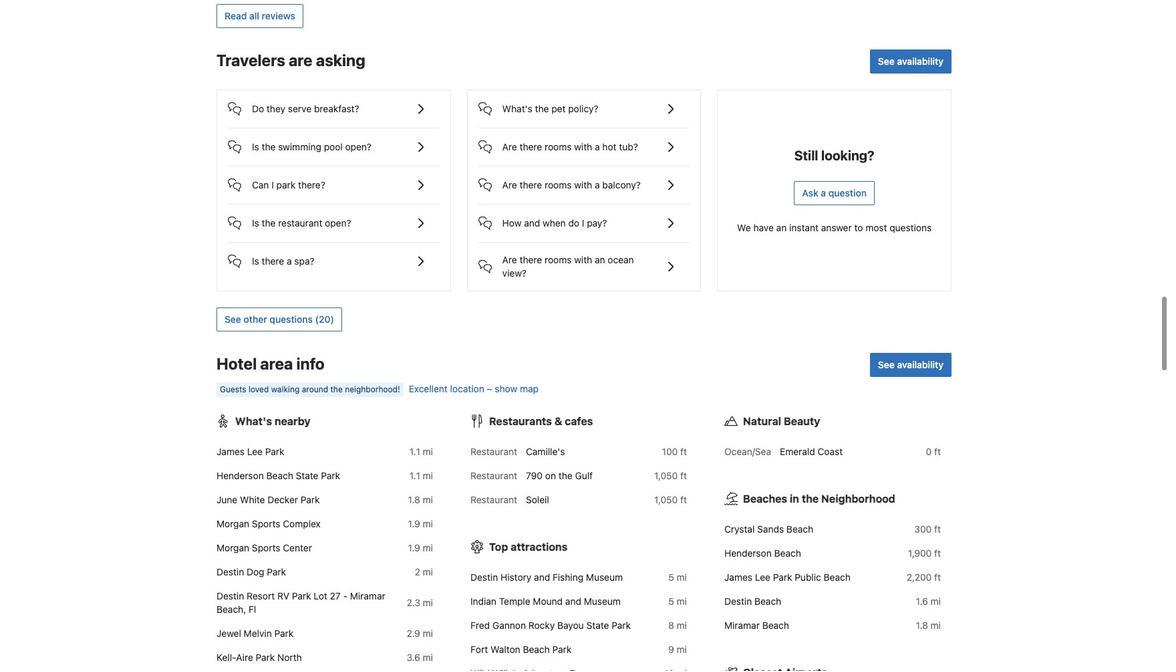 Task type: locate. For each thing, give the bounding box(es) containing it.
sports for center
[[252, 542, 281, 554]]

rooms up how and when do i pay?
[[545, 179, 572, 191]]

morgan down june
[[217, 518, 250, 530]]

pool
[[324, 141, 343, 152]]

1 horizontal spatial henderson
[[725, 548, 772, 559]]

1 sports from the top
[[252, 518, 281, 530]]

fred gannon rocky bayou state park‎
[[471, 620, 631, 631]]

restaurant for 790 on the gulf
[[471, 470, 518, 481]]

is down do
[[252, 141, 259, 152]]

is the swimming pool open?
[[252, 141, 372, 152]]

mi for miramar beach
[[931, 620, 942, 631]]

2 1.1 mi from the top
[[410, 470, 433, 481]]

swimming
[[278, 141, 322, 152]]

there up view?
[[520, 254, 543, 265]]

a left 'spa?'
[[287, 255, 292, 267]]

1 with from the top
[[575, 141, 593, 152]]

serve
[[288, 103, 312, 114]]

1 morgan from the top
[[217, 518, 250, 530]]

what's the pet policy? button
[[479, 90, 690, 117]]

have
[[754, 222, 774, 233]]

restaurant for camille's
[[471, 446, 518, 457]]

the right 'in'
[[802, 493, 819, 505]]

there for are there rooms with a balcony?
[[520, 179, 543, 191]]

destin
[[217, 566, 244, 578], [471, 572, 498, 583], [217, 590, 244, 602], [725, 596, 753, 607]]

rooms down pet
[[545, 141, 572, 152]]

are for are there rooms with a balcony?
[[503, 179, 517, 191]]

pet
[[552, 103, 566, 114]]

2.3 mi
[[407, 597, 433, 609]]

2 vertical spatial with
[[575, 254, 593, 265]]

do
[[252, 103, 264, 114]]

excellent location – show map link
[[409, 383, 539, 395]]

0 horizontal spatial james
[[217, 446, 245, 457]]

destin dog park
[[217, 566, 286, 578]]

2 vertical spatial restaurant
[[471, 494, 518, 506]]

0 vertical spatial henderson
[[217, 470, 264, 481]]

with inside are there rooms with an ocean view?
[[575, 254, 593, 265]]

3 restaurant from the top
[[471, 494, 518, 506]]

–
[[487, 383, 493, 395]]

1 horizontal spatial 1.8
[[917, 620, 929, 631]]

1 horizontal spatial i
[[582, 217, 585, 229]]

center
[[283, 542, 312, 554]]

destin left the dog
[[217, 566, 244, 578]]

0 horizontal spatial miramar
[[350, 590, 386, 602]]

1 vertical spatial see availability
[[879, 359, 944, 370]]

with for ocean
[[575, 254, 593, 265]]

miramar
[[350, 590, 386, 602], [725, 620, 760, 631]]

mi for destin history and fishing museum
[[677, 572, 687, 583]]

0 vertical spatial i
[[272, 179, 274, 191]]

with left ocean
[[575, 254, 593, 265]]

are up how
[[503, 179, 517, 191]]

8
[[669, 620, 675, 631]]

morgan sports complex
[[217, 518, 321, 530]]

tub?
[[619, 141, 639, 152]]

there for are there rooms with a hot tub?
[[520, 141, 543, 152]]

1 vertical spatial restaurant
[[471, 470, 518, 481]]

1 vertical spatial museum
[[584, 596, 621, 607]]

a right ask on the top right of page
[[821, 187, 827, 199]]

what's for what's the pet policy?
[[503, 103, 533, 114]]

1 are from the top
[[503, 141, 517, 152]]

1 1.1 mi from the top
[[410, 446, 433, 457]]

1 vertical spatial what's
[[235, 415, 272, 427]]

1 horizontal spatial lee
[[756, 572, 771, 583]]

1 1,050 from the top
[[655, 470, 678, 481]]

1.1 for henderson beach state park
[[410, 470, 421, 481]]

i right the can
[[272, 179, 274, 191]]

0 vertical spatial museum
[[586, 572, 623, 583]]

0 vertical spatial 1,050 ft
[[655, 470, 687, 481]]

do they serve breakfast?
[[252, 103, 360, 114]]

are for are there rooms with a hot tub?
[[503, 141, 517, 152]]

0 horizontal spatial an
[[595, 254, 606, 265]]

destin up beach,
[[217, 590, 244, 602]]

beaches in the neighborhood
[[744, 493, 896, 505]]

is left 'spa?'
[[252, 255, 259, 267]]

what's left pet
[[503, 103, 533, 114]]

1 vertical spatial sports
[[252, 542, 281, 554]]

lee down henderson beach
[[756, 572, 771, 583]]

0 vertical spatial james
[[217, 446, 245, 457]]

is for is the swimming pool open?
[[252, 141, 259, 152]]

1 vertical spatial is
[[252, 217, 259, 229]]

5 mi for destin history and fishing museum
[[669, 572, 687, 583]]

0 vertical spatial miramar
[[350, 590, 386, 602]]

there up how
[[520, 179, 543, 191]]

1 vertical spatial 1.9
[[408, 542, 421, 554]]

rooms inside are there rooms with an ocean view?
[[545, 254, 572, 265]]

sports up "morgan sports center"
[[252, 518, 281, 530]]

henderson down james lee park
[[217, 470, 264, 481]]

3 are from the top
[[503, 254, 517, 265]]

museum up park‎
[[584, 596, 621, 607]]

0 horizontal spatial 1.8 mi
[[408, 494, 433, 506]]

1 vertical spatial 1,050 ft
[[655, 494, 687, 506]]

1.1
[[410, 446, 421, 457], [410, 470, 421, 481]]

1 see availability button from the top
[[871, 49, 952, 74]]

destin up miramar beach
[[725, 596, 753, 607]]

1 vertical spatial an
[[595, 254, 606, 265]]

2 rooms from the top
[[545, 179, 572, 191]]

lee up henderson beach state park
[[247, 446, 263, 457]]

2 1,050 from the top
[[655, 494, 678, 506]]

see availability button
[[871, 49, 952, 74], [871, 353, 952, 377]]

miramar right -
[[350, 590, 386, 602]]

with left hot
[[575, 141, 593, 152]]

morgan up 'destin dog park'
[[217, 542, 250, 554]]

5 for destin history and fishing museum
[[669, 572, 675, 583]]

1 vertical spatial are
[[503, 179, 517, 191]]

2 5 mi from the top
[[669, 596, 687, 607]]

restaurant left 'soleil'
[[471, 494, 518, 506]]

the inside what's the pet policy? button
[[535, 103, 549, 114]]

asking
[[316, 51, 366, 70]]

2 morgan from the top
[[217, 542, 250, 554]]

walking
[[271, 385, 300, 395]]

is for is there a spa?
[[252, 255, 259, 267]]

1 vertical spatial 5 mi
[[669, 596, 687, 607]]

beach right public
[[824, 572, 851, 583]]

0 vertical spatial with
[[575, 141, 593, 152]]

1.9 mi for center
[[408, 542, 433, 554]]

are inside are there rooms with an ocean view?
[[503, 254, 517, 265]]

2 vertical spatial are
[[503, 254, 517, 265]]

restaurant for soleil
[[471, 494, 518, 506]]

790 on the gulf
[[526, 470, 593, 481]]

ask a question button
[[795, 181, 875, 205]]

there down what's the pet policy? on the top of the page
[[520, 141, 543, 152]]

are for are there rooms with an ocean view?
[[503, 254, 517, 265]]

2 with from the top
[[575, 179, 593, 191]]

1,050 ft for 790 on the gulf
[[655, 470, 687, 481]]

9 mi
[[669, 644, 687, 655]]

see inside button
[[225, 314, 241, 325]]

2 1,050 ft from the top
[[655, 494, 687, 506]]

1 vertical spatial with
[[575, 179, 593, 191]]

0 vertical spatial and
[[524, 217, 541, 229]]

1.8
[[408, 494, 421, 506], [917, 620, 929, 631]]

2 restaurant from the top
[[471, 470, 518, 481]]

1 rooms from the top
[[545, 141, 572, 152]]

info
[[297, 354, 325, 373]]

there inside button
[[262, 255, 284, 267]]

0 vertical spatial availability
[[898, 55, 944, 67]]

mound
[[533, 596, 563, 607]]

mi for june white decker park
[[423, 494, 433, 506]]

1.9 mi for complex
[[408, 518, 433, 530]]

henderson down crystal
[[725, 548, 772, 559]]

open? right pool
[[345, 141, 372, 152]]

policy?
[[569, 103, 599, 114]]

is the restaurant open?
[[252, 217, 351, 229]]

mi for destin dog park
[[423, 566, 433, 578]]

rooms down how and when do i pay?
[[545, 254, 572, 265]]

1,050 ft for soleil
[[655, 494, 687, 506]]

i right do
[[582, 217, 585, 229]]

1 vertical spatial 1,050
[[655, 494, 678, 506]]

open? up the is there a spa? button
[[325, 217, 351, 229]]

5 for indian temple mound and museum
[[669, 596, 675, 607]]

1 vertical spatial questions
[[270, 314, 313, 325]]

when
[[543, 217, 566, 229]]

1.8 for june white decker park
[[408, 494, 421, 506]]

neighborhood
[[822, 493, 896, 505]]

0 vertical spatial morgan
[[217, 518, 250, 530]]

james for james lee park public beach
[[725, 572, 753, 583]]

the left restaurant
[[262, 217, 276, 229]]

fort walton beach park
[[471, 644, 572, 655]]

2 5 from the top
[[669, 596, 675, 607]]

natural
[[744, 415, 782, 427]]

1 vertical spatial henderson
[[725, 548, 772, 559]]

ocean/sea
[[725, 446, 772, 457]]

june white decker park
[[217, 494, 320, 506]]

3 rooms from the top
[[545, 254, 572, 265]]

state left park‎
[[587, 620, 610, 631]]

0 horizontal spatial questions
[[270, 314, 313, 325]]

0 vertical spatial see availability
[[879, 55, 944, 67]]

the left 'swimming'
[[262, 141, 276, 152]]

0 vertical spatial open?
[[345, 141, 372, 152]]

1.6
[[917, 596, 929, 607]]

museum for destin history and fishing museum
[[586, 572, 623, 583]]

an left ocean
[[595, 254, 606, 265]]

2,200
[[907, 572, 932, 583]]

and right how
[[524, 217, 541, 229]]

are
[[503, 141, 517, 152], [503, 179, 517, 191], [503, 254, 517, 265]]

miramar inside destin resort rv park lot 27 - miramar beach, fl
[[350, 590, 386, 602]]

2 vertical spatial see
[[879, 359, 895, 370]]

there
[[520, 141, 543, 152], [520, 179, 543, 191], [520, 254, 543, 265], [262, 255, 284, 267]]

beach,
[[217, 604, 246, 615]]

the inside is the swimming pool open? button
[[262, 141, 276, 152]]

mi for morgan sports center
[[423, 542, 433, 554]]

1 vertical spatial 1.8 mi
[[917, 620, 942, 631]]

2 1.1 from the top
[[410, 470, 421, 481]]

see other questions (20)
[[225, 314, 334, 325]]

henderson for beaches
[[725, 548, 772, 559]]

2 is from the top
[[252, 217, 259, 229]]

1 5 from the top
[[669, 572, 675, 583]]

a inside button
[[287, 255, 292, 267]]

a
[[595, 141, 600, 152], [595, 179, 600, 191], [821, 187, 827, 199], [287, 255, 292, 267]]

1 vertical spatial see availability button
[[871, 353, 952, 377]]

1 vertical spatial 1.9 mi
[[408, 542, 433, 554]]

museum right fishing
[[586, 572, 623, 583]]

see for hotel area info
[[879, 359, 895, 370]]

0 vertical spatial 1,050
[[655, 470, 678, 481]]

aire
[[236, 652, 253, 663]]

james up destin beach
[[725, 572, 753, 583]]

a left balcony?
[[595, 179, 600, 191]]

restaurant down restaurants
[[471, 446, 518, 457]]

there inside are there rooms with an ocean view?
[[520, 254, 543, 265]]

1 horizontal spatial 1.8 mi
[[917, 620, 942, 631]]

beach down rocky
[[523, 644, 550, 655]]

see for travelers are asking
[[879, 55, 895, 67]]

0 vertical spatial 1.1
[[410, 446, 421, 457]]

are down what's the pet policy? on the top of the page
[[503, 141, 517, 152]]

1 vertical spatial state
[[587, 620, 610, 631]]

restaurants
[[490, 415, 552, 427]]

1 vertical spatial 1.1
[[410, 470, 421, 481]]

0 horizontal spatial state
[[296, 470, 319, 481]]

1 vertical spatial james
[[725, 572, 753, 583]]

0 vertical spatial 1.8
[[408, 494, 421, 506]]

0 vertical spatial see
[[879, 55, 895, 67]]

destin beach
[[725, 596, 782, 607]]

1 vertical spatial availability
[[898, 359, 944, 370]]

what's up james lee park
[[235, 415, 272, 427]]

1.8 for miramar beach
[[917, 620, 929, 631]]

0 vertical spatial lee
[[247, 446, 263, 457]]

0 horizontal spatial what's
[[235, 415, 272, 427]]

0 horizontal spatial i
[[272, 179, 274, 191]]

0 vertical spatial 5 mi
[[669, 572, 687, 583]]

1 vertical spatial 1.8
[[917, 620, 929, 631]]

questions left (20)
[[270, 314, 313, 325]]

1 vertical spatial morgan
[[217, 542, 250, 554]]

and up indian temple mound and museum on the bottom of the page
[[534, 572, 550, 583]]

1 horizontal spatial miramar
[[725, 620, 760, 631]]

park inside destin resort rv park lot 27 - miramar beach, fl
[[292, 590, 311, 602]]

there left 'spa?'
[[262, 255, 284, 267]]

walton
[[491, 644, 521, 655]]

there?
[[298, 179, 326, 191]]

0 vertical spatial 5
[[669, 572, 675, 583]]

james up june
[[217, 446, 245, 457]]

0 horizontal spatial henderson
[[217, 470, 264, 481]]

the
[[535, 103, 549, 114], [262, 141, 276, 152], [262, 217, 276, 229], [331, 385, 343, 395], [559, 470, 573, 481], [802, 493, 819, 505]]

1 1.9 from the top
[[408, 518, 421, 530]]

0 vertical spatial is
[[252, 141, 259, 152]]

3 with from the top
[[575, 254, 593, 265]]

is down the can
[[252, 217, 259, 229]]

0 vertical spatial restaurant
[[471, 446, 518, 457]]

2 see availability button from the top
[[871, 353, 952, 377]]

1 vertical spatial 5
[[669, 596, 675, 607]]

an inside are there rooms with an ocean view?
[[595, 254, 606, 265]]

park
[[265, 446, 285, 457], [321, 470, 340, 481], [301, 494, 320, 506], [267, 566, 286, 578], [774, 572, 793, 583], [292, 590, 311, 602], [275, 628, 294, 639], [553, 644, 572, 655], [256, 652, 275, 663]]

cafes
[[565, 415, 593, 427]]

1 vertical spatial rooms
[[545, 179, 572, 191]]

on
[[546, 470, 556, 481]]

3 is from the top
[[252, 255, 259, 267]]

june
[[217, 494, 238, 506]]

2 vertical spatial is
[[252, 255, 259, 267]]

0 vertical spatial sports
[[252, 518, 281, 530]]

0 vertical spatial rooms
[[545, 141, 572, 152]]

8 mi
[[669, 620, 687, 631]]

kell-
[[217, 652, 236, 663]]

lee for james lee park
[[247, 446, 263, 457]]

0 vertical spatial are
[[503, 141, 517, 152]]

1 1,050 ft from the top
[[655, 470, 687, 481]]

with for hot
[[575, 141, 593, 152]]

they
[[267, 103, 286, 114]]

destin for destin history and fishing museum
[[471, 572, 498, 583]]

mi for james lee park
[[423, 446, 433, 457]]

1 1.1 from the top
[[410, 446, 421, 457]]

2 1.9 mi from the top
[[408, 542, 433, 554]]

park‎
[[612, 620, 631, 631]]

james
[[217, 446, 245, 457], [725, 572, 753, 583]]

fishing
[[553, 572, 584, 583]]

destin inside destin resort rv park lot 27 - miramar beach, fl
[[217, 590, 244, 602]]

0 vertical spatial questions
[[890, 222, 932, 233]]

0 vertical spatial an
[[777, 222, 787, 233]]

availability
[[898, 55, 944, 67], [898, 359, 944, 370]]

questions right most
[[890, 222, 932, 233]]

2 see availability from the top
[[879, 359, 944, 370]]

0 vertical spatial 1.8 mi
[[408, 494, 433, 506]]

1 vertical spatial miramar
[[725, 620, 760, 631]]

1.9 for morgan sports center
[[408, 542, 421, 554]]

mi for henderson beach state park
[[423, 470, 433, 481]]

fl
[[249, 604, 256, 615]]

a left hot
[[595, 141, 600, 152]]

neighborhood!
[[345, 385, 400, 395]]

destin up indian
[[471, 572, 498, 583]]

1 5 mi from the top
[[669, 572, 687, 583]]

1.1 for james lee park
[[410, 446, 421, 457]]

spa?
[[295, 255, 315, 267]]

1.8 mi
[[408, 494, 433, 506], [917, 620, 942, 631]]

and
[[524, 217, 541, 229], [534, 572, 550, 583], [566, 596, 582, 607]]

and up bayou
[[566, 596, 582, 607]]

1 vertical spatial see
[[225, 314, 241, 325]]

1 horizontal spatial what's
[[503, 103, 533, 114]]

fort
[[471, 644, 488, 655]]

miramar beach
[[725, 620, 790, 631]]

0 vertical spatial 1.9
[[408, 518, 421, 530]]

1 vertical spatial i
[[582, 217, 585, 229]]

0 horizontal spatial lee
[[247, 446, 263, 457]]

what's inside button
[[503, 103, 533, 114]]

2 are from the top
[[503, 179, 517, 191]]

emerald
[[780, 446, 816, 457]]

an right the have
[[777, 222, 787, 233]]

soleil
[[526, 494, 550, 506]]

0 horizontal spatial 1.8
[[408, 494, 421, 506]]

are up view?
[[503, 254, 517, 265]]

is inside button
[[252, 255, 259, 267]]

with up "how and when do i pay?" button
[[575, 179, 593, 191]]

sports down "morgan sports complex" at the left bottom of page
[[252, 542, 281, 554]]

all
[[249, 10, 259, 21]]

the left pet
[[535, 103, 549, 114]]

1 horizontal spatial james
[[725, 572, 753, 583]]

1.9 for morgan sports complex
[[408, 518, 421, 530]]

1 see availability from the top
[[879, 55, 944, 67]]

beach up james lee park public beach
[[775, 548, 802, 559]]

1 1.9 mi from the top
[[408, 518, 433, 530]]

1 horizontal spatial questions
[[890, 222, 932, 233]]

0 vertical spatial what's
[[503, 103, 533, 114]]

2 1.9 from the top
[[408, 542, 421, 554]]

public
[[795, 572, 822, 583]]

mi for destin beach
[[931, 596, 942, 607]]

1 availability from the top
[[898, 55, 944, 67]]

0 vertical spatial see availability button
[[871, 49, 952, 74]]

restaurant left 790
[[471, 470, 518, 481]]

is
[[252, 141, 259, 152], [252, 217, 259, 229], [252, 255, 259, 267]]

2 availability from the top
[[898, 359, 944, 370]]

0 vertical spatial 1.9 mi
[[408, 518, 433, 530]]

miramar down destin beach
[[725, 620, 760, 631]]

melvin
[[244, 628, 272, 639]]

5 mi for indian temple mound and museum
[[669, 596, 687, 607]]

1 horizontal spatial state
[[587, 620, 610, 631]]

1 is from the top
[[252, 141, 259, 152]]

1,050 for soleil
[[655, 494, 678, 506]]

an
[[777, 222, 787, 233], [595, 254, 606, 265]]

0 vertical spatial 1.1 mi
[[410, 446, 433, 457]]

2 vertical spatial rooms
[[545, 254, 572, 265]]

what's nearby
[[235, 415, 311, 427]]

to
[[855, 222, 864, 233]]

is there a spa? button
[[228, 243, 440, 269]]

beach right sands
[[787, 524, 814, 535]]

do they serve breakfast? button
[[228, 90, 440, 117]]

hotel
[[217, 354, 257, 373]]

1 restaurant from the top
[[471, 446, 518, 457]]

2 sports from the top
[[252, 542, 281, 554]]

1 vertical spatial 1.1 mi
[[410, 470, 433, 481]]

beach up miramar beach
[[755, 596, 782, 607]]

state up decker
[[296, 470, 319, 481]]

1 vertical spatial lee
[[756, 572, 771, 583]]

mi for destin resort rv park lot 27 - miramar beach, fl
[[423, 597, 433, 609]]



Task type: vqa. For each thing, say whether or not it's contained in the screenshot.


Task type: describe. For each thing, give the bounding box(es) containing it.
are there rooms with a balcony? button
[[479, 167, 690, 193]]

mi for kell-aire park north
[[423, 652, 433, 663]]

are there rooms with a hot tub?
[[503, 141, 639, 152]]

sports for complex
[[252, 518, 281, 530]]

0 ft
[[927, 446, 942, 457]]

there for is there a spa?
[[262, 255, 284, 267]]

9
[[669, 644, 675, 655]]

100 ft
[[663, 446, 687, 457]]

availability for hotel area info
[[898, 359, 944, 370]]

can
[[252, 179, 269, 191]]

2,200 ft
[[907, 572, 942, 583]]

gulf
[[575, 470, 593, 481]]

emerald coast
[[780, 446, 843, 457]]

restaurants & cafes
[[490, 415, 593, 427]]

is for is the restaurant open?
[[252, 217, 259, 229]]

the right on
[[559, 470, 573, 481]]

coast
[[818, 446, 843, 457]]

excellent location – show map
[[409, 383, 539, 395]]

mi for fred gannon rocky bayou state park‎
[[677, 620, 687, 631]]

2 vertical spatial and
[[566, 596, 582, 607]]

morgan for morgan sports complex
[[217, 518, 250, 530]]

resort
[[247, 590, 275, 602]]

read
[[225, 10, 247, 21]]

how and when do i pay? button
[[479, 205, 690, 231]]

read all reviews button
[[217, 4, 304, 28]]

north
[[278, 652, 302, 663]]

rooms for balcony?
[[545, 179, 572, 191]]

museum for indian temple mound and museum
[[584, 596, 621, 607]]

reviews
[[262, 10, 296, 21]]

1.1 mi for james lee park
[[410, 446, 433, 457]]

show
[[495, 383, 518, 395]]

destin history and fishing museum
[[471, 572, 623, 583]]

morgan for morgan sports center
[[217, 542, 250, 554]]

rocky
[[529, 620, 555, 631]]

are there rooms with a balcony?
[[503, 179, 641, 191]]

see availability button for hotel area info
[[871, 353, 952, 377]]

the inside the is the restaurant open? button
[[262, 217, 276, 229]]

&
[[555, 415, 563, 427]]

we have an instant answer to most questions
[[738, 222, 932, 233]]

still
[[795, 148, 819, 163]]

destin for destin resort rv park lot 27 - miramar beach, fl
[[217, 590, 244, 602]]

with for balcony?
[[575, 179, 593, 191]]

around
[[302, 385, 328, 395]]

questions inside button
[[270, 314, 313, 325]]

excellent
[[409, 383, 448, 395]]

i inside button
[[272, 179, 274, 191]]

henderson for what's
[[217, 470, 264, 481]]

1.8 mi for june white decker park
[[408, 494, 433, 506]]

are there rooms with an ocean view? button
[[479, 243, 690, 280]]

how
[[503, 217, 522, 229]]

and inside button
[[524, 217, 541, 229]]

guests
[[220, 385, 246, 395]]

1 horizontal spatial an
[[777, 222, 787, 233]]

1 vertical spatial open?
[[325, 217, 351, 229]]

i inside button
[[582, 217, 585, 229]]

the right "around" at the left bottom of page
[[331, 385, 343, 395]]

1.1 mi for henderson beach state park
[[410, 470, 433, 481]]

are there rooms with a hot tub? button
[[479, 128, 690, 155]]

can i park there?
[[252, 179, 326, 191]]

destin for destin dog park
[[217, 566, 244, 578]]

nearby
[[275, 415, 311, 427]]

morgan sports center
[[217, 542, 312, 554]]

1,900 ft
[[909, 548, 942, 559]]

a inside button
[[821, 187, 827, 199]]

mi for fort walton beach park
[[677, 644, 687, 655]]

henderson beach
[[725, 548, 802, 559]]

kell-aire park north
[[217, 652, 302, 663]]

bayou
[[558, 620, 584, 631]]

3.6
[[407, 652, 421, 663]]

pay?
[[587, 217, 608, 229]]

1.8 mi for miramar beach
[[917, 620, 942, 631]]

indian
[[471, 596, 497, 607]]

top attractions
[[490, 541, 568, 553]]

see availability button for travelers are asking
[[871, 49, 952, 74]]

hotel area info
[[217, 354, 325, 373]]

mi for morgan sports complex
[[423, 518, 433, 530]]

there for are there rooms with an ocean view?
[[520, 254, 543, 265]]

mi for jewel melvin park
[[423, 628, 433, 639]]

natural beauty
[[744, 415, 821, 427]]

jewel
[[217, 628, 241, 639]]

beach up decker
[[267, 470, 293, 481]]

do
[[569, 217, 580, 229]]

ocean
[[608, 254, 634, 265]]

beach down destin beach
[[763, 620, 790, 631]]

27
[[330, 590, 341, 602]]

ask a question
[[803, 187, 867, 199]]

decker
[[268, 494, 298, 506]]

destin resort rv park lot 27 - miramar beach, fl
[[217, 590, 386, 615]]

0 vertical spatial state
[[296, 470, 319, 481]]

guests loved walking around the neighborhood!
[[220, 385, 400, 395]]

1 vertical spatial and
[[534, 572, 550, 583]]

is the swimming pool open? button
[[228, 128, 440, 155]]

what's for what's nearby
[[235, 415, 272, 427]]

lot
[[314, 590, 328, 602]]

fred
[[471, 620, 490, 631]]

mi for indian temple mound and museum
[[677, 596, 687, 607]]

2
[[415, 566, 421, 578]]

lee for james lee park public beach
[[756, 572, 771, 583]]

100
[[663, 446, 678, 457]]

rooms for hot
[[545, 141, 572, 152]]

rv
[[278, 590, 290, 602]]

-
[[343, 590, 348, 602]]

looking?
[[822, 148, 875, 163]]

henderson beach state park
[[217, 470, 340, 481]]

most
[[866, 222, 888, 233]]

travelers
[[217, 51, 285, 70]]

camille's
[[526, 446, 566, 457]]

see availability for info
[[879, 359, 944, 370]]

are
[[289, 51, 313, 70]]

destin for destin beach
[[725, 596, 753, 607]]

white
[[240, 494, 265, 506]]

see other questions (20) button
[[217, 308, 342, 332]]

see availability for asking
[[879, 55, 944, 67]]

availability for travelers are asking
[[898, 55, 944, 67]]

still looking?
[[795, 148, 875, 163]]

sands
[[758, 524, 785, 535]]

1,050 for 790 on the gulf
[[655, 470, 678, 481]]

rooms for ocean
[[545, 254, 572, 265]]

hot
[[603, 141, 617, 152]]

james for james lee park
[[217, 446, 245, 457]]

how and when do i pay?
[[503, 217, 608, 229]]

300
[[915, 524, 932, 535]]

breakfast?
[[314, 103, 360, 114]]

temple
[[499, 596, 531, 607]]

gannon
[[493, 620, 526, 631]]



